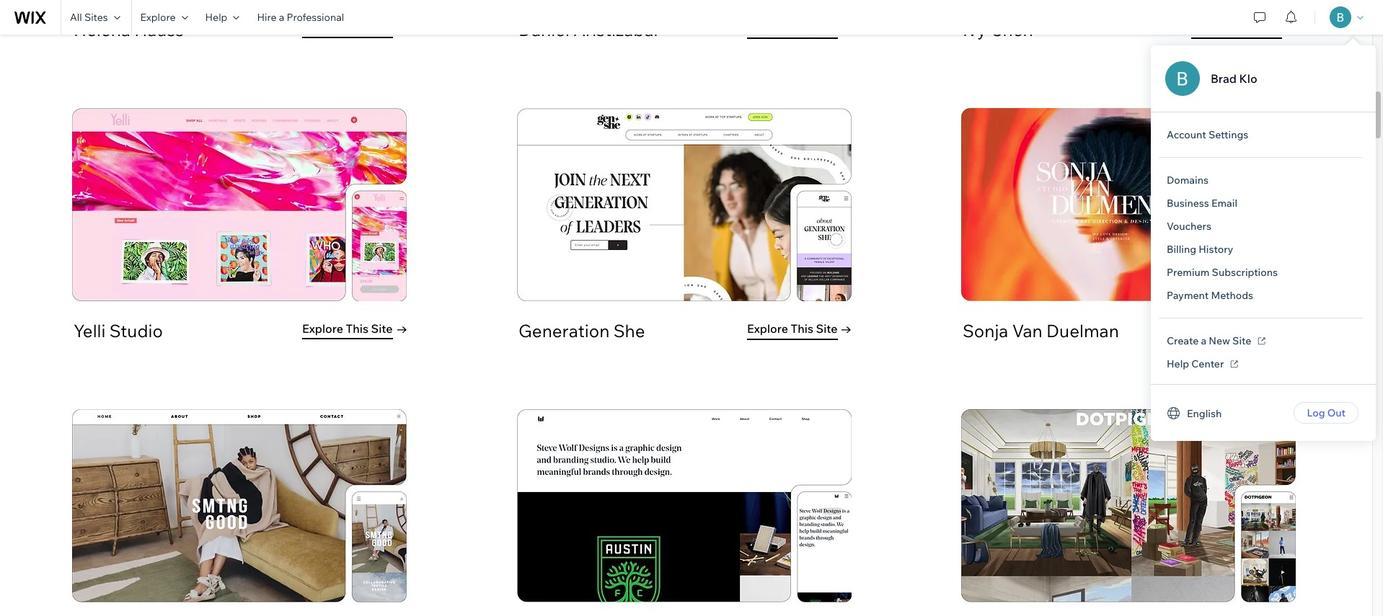 Task type: describe. For each thing, give the bounding box(es) containing it.
log out link
[[1294, 402, 1359, 424]]

create a new site
[[1167, 335, 1251, 348]]

billing history
[[1167, 243, 1233, 256]]

email
[[1211, 197, 1238, 210]]

account
[[1167, 128, 1206, 141]]

help center link
[[1155, 353, 1249, 376]]

a for create
[[1201, 335, 1207, 348]]

create a new site link
[[1155, 330, 1276, 353]]

log out
[[1307, 407, 1346, 420]]

help for help center
[[1167, 358, 1189, 371]]

explore
[[140, 11, 176, 24]]

all
[[70, 11, 82, 24]]

subscriptions
[[1212, 266, 1278, 279]]

account settings
[[1167, 128, 1249, 141]]

domains link
[[1155, 169, 1220, 192]]

business email
[[1167, 197, 1238, 210]]

professional
[[287, 11, 344, 24]]

business
[[1167, 197, 1209, 210]]

sites
[[84, 11, 108, 24]]

premium subscriptions link
[[1155, 261, 1289, 284]]

account settings link
[[1155, 123, 1260, 146]]

payment methods
[[1167, 289, 1253, 302]]

hire a professional
[[257, 11, 344, 24]]

out
[[1327, 407, 1346, 420]]

history
[[1199, 243, 1233, 256]]

help for help
[[205, 11, 227, 24]]



Task type: locate. For each thing, give the bounding box(es) containing it.
a left new
[[1201, 335, 1207, 348]]

a right hire
[[279, 11, 284, 24]]

brad klo
[[1211, 71, 1257, 86]]

a for hire
[[279, 11, 284, 24]]

help left hire
[[205, 11, 227, 24]]

vouchers
[[1167, 220, 1211, 233]]

new
[[1209, 335, 1230, 348]]

billing history link
[[1155, 238, 1245, 261]]

0 vertical spatial a
[[279, 11, 284, 24]]

0 vertical spatial help
[[205, 11, 227, 24]]

premium subscriptions
[[1167, 266, 1278, 279]]

1 horizontal spatial a
[[1201, 335, 1207, 348]]

help down create
[[1167, 358, 1189, 371]]

site
[[1233, 335, 1251, 348]]

payment methods link
[[1155, 284, 1265, 307]]

log
[[1307, 407, 1325, 420]]

business email link
[[1155, 192, 1249, 215]]

help center
[[1167, 358, 1224, 371]]

hire a professional link
[[248, 0, 353, 35]]

settings
[[1209, 128, 1249, 141]]

0 horizontal spatial a
[[279, 11, 284, 24]]

methods
[[1211, 289, 1253, 302]]

help inside help center link
[[1167, 358, 1189, 371]]

0 horizontal spatial help
[[205, 11, 227, 24]]

premium
[[1167, 266, 1210, 279]]

create
[[1167, 335, 1199, 348]]

brad
[[1211, 71, 1237, 86]]

all sites
[[70, 11, 108, 24]]

1 vertical spatial a
[[1201, 335, 1207, 348]]

billing
[[1167, 243, 1196, 256]]

hire
[[257, 11, 277, 24]]

a
[[279, 11, 284, 24], [1201, 335, 1207, 348]]

help inside help button
[[205, 11, 227, 24]]

help
[[205, 11, 227, 24], [1167, 358, 1189, 371]]

payment
[[1167, 289, 1209, 302]]

english link
[[1155, 402, 1233, 424]]

klo
[[1239, 71, 1257, 86]]

center
[[1192, 358, 1224, 371]]

domains
[[1167, 174, 1209, 187]]

vouchers link
[[1155, 215, 1223, 238]]

1 horizontal spatial help
[[1167, 358, 1189, 371]]

1 vertical spatial help
[[1167, 358, 1189, 371]]

english
[[1187, 407, 1222, 420]]

help button
[[197, 0, 248, 35]]



Task type: vqa. For each thing, say whether or not it's contained in the screenshot.
Premium Subscriptions
yes



